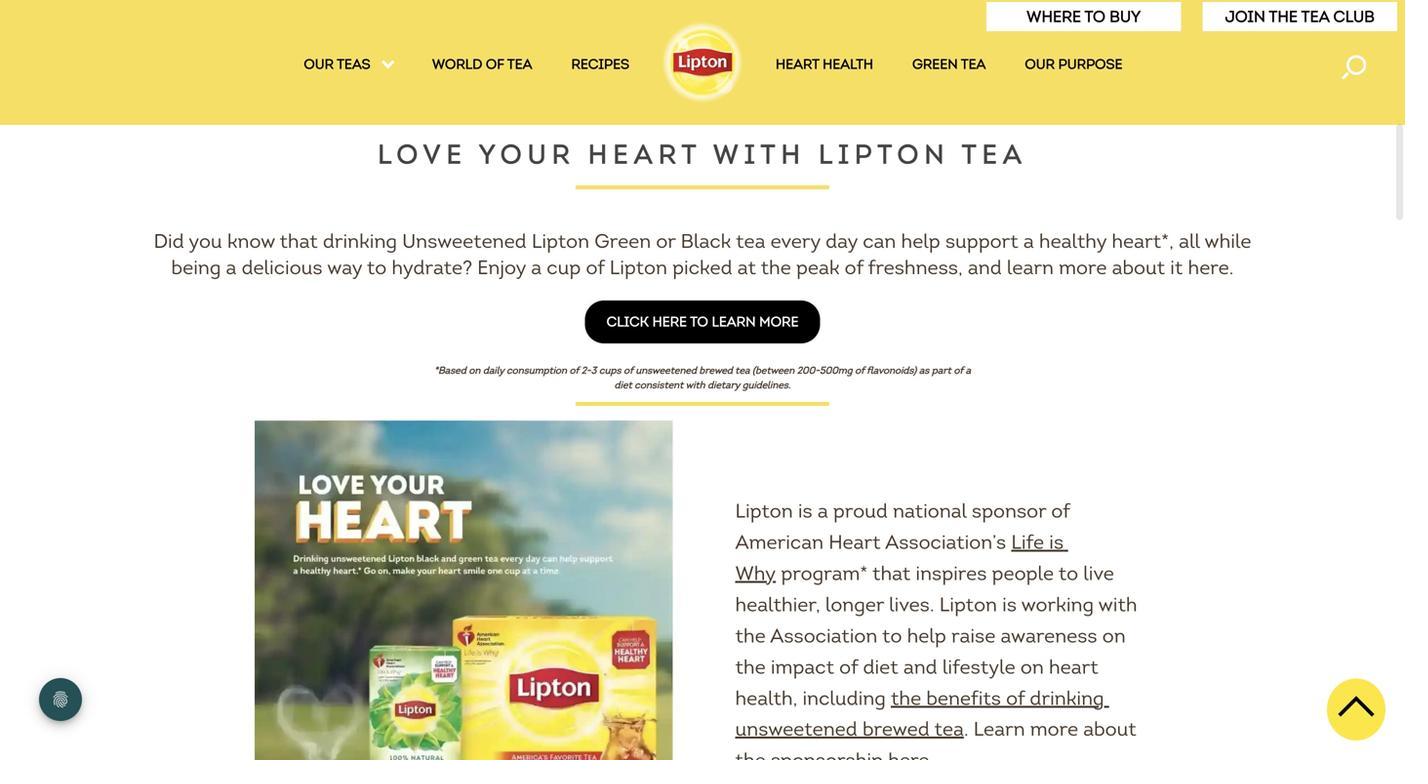 Task type: describe. For each thing, give the bounding box(es) containing it.
lipton up cup
[[532, 229, 590, 253]]

recipes
[[571, 56, 630, 73]]

of right cup
[[586, 256, 605, 280]]

here
[[653, 313, 687, 330]]

of right 'cups' on the left top of page
[[624, 365, 633, 376]]

help inside program* that inspires people to live healthier, longer lives. lipton is working with the association to help raise awareness on the impact of diet and lifestyle on heart health, including
[[907, 624, 946, 648]]

program* that inspires people to live healthier, longer lives. lipton is working with the association to help raise awareness on the impact of diet and lifestyle on heart health, including
[[735, 562, 1142, 710]]

diet inside program* that inspires people to live healthier, longer lives. lipton is working with the association to help raise awareness on the impact of diet and lifestyle on heart health, including
[[863, 655, 899, 679]]

to
[[1085, 7, 1106, 26]]

of down "day"
[[845, 256, 864, 280]]

sponsor
[[972, 499, 1046, 523]]

of inside lipton is a proud national sponsor of american heart association's
[[1052, 499, 1070, 523]]

(between
[[753, 365, 795, 376]]

heart health
[[776, 56, 874, 73]]

freshness,
[[868, 256, 963, 280]]

love your heart with lipton tea
[[378, 138, 1028, 171]]

while
[[1205, 229, 1252, 253]]

2-
[[581, 365, 591, 376]]

click here to learn more link
[[566, 281, 840, 363]]

love your heart with lipton tea link
[[378, 134, 1028, 189]]

of right 500mg on the top of the page
[[855, 365, 864, 376]]

heart inside heart health link
[[776, 56, 819, 73]]

is inside program* that inspires people to live healthier, longer lives. lipton is working with the association to help raise awareness on the impact of diet and lifestyle on heart health, including
[[1002, 593, 1017, 617]]

heart*,
[[1112, 229, 1174, 253]]

heart inside love your heart with lipton tea link
[[588, 138, 701, 171]]

500mg
[[820, 365, 853, 376]]

being
[[171, 256, 221, 280]]

our
[[1025, 56, 1055, 73]]

health,
[[735, 686, 798, 710]]

world of tea link
[[432, 56, 532, 79]]

of left 2-
[[570, 365, 579, 376]]

more inside did you know that drinking unsweetened lipton green or black tea every day can help support a healthy heart*, all while being a delicious way to hydrate? enjoy a cup of lipton picked at the peak of freshness, and learn more about it here.
[[1059, 256, 1107, 280]]

or
[[656, 229, 676, 253]]

association's
[[885, 530, 1006, 554]]

enjoy
[[477, 256, 526, 280]]

lipton is a proud national sponsor of american heart association's
[[735, 499, 1075, 554]]

life is why link
[[735, 530, 1068, 585]]

the inside the . learn more about the
[[735, 749, 766, 760]]

buy
[[1110, 7, 1141, 26]]

at
[[738, 256, 756, 280]]

our
[[304, 56, 334, 73]]

black
[[681, 229, 731, 253]]

of right part
[[954, 365, 963, 376]]

navigation containing our teas
[[0, 55, 1405, 80]]

green tea
[[913, 56, 986, 73]]

and inside program* that inspires people to live healthier, longer lives. lipton is working with the association to help raise awareness on the impact of diet and lifestyle on heart health, including
[[904, 655, 938, 679]]

support
[[946, 229, 1019, 253]]

to inside did you know that drinking unsweetened lipton green or black tea every day can help support a healthy heart*, all while being a delicious way to hydrate? enjoy a cup of lipton picked at the peak of freshness, and learn more about it here.
[[367, 256, 387, 280]]

longer
[[826, 593, 884, 617]]

raise
[[952, 624, 996, 648]]

unsweetened inside the benefits of drinking unsweetened brewed tea
[[735, 718, 858, 742]]

daily
[[483, 365, 504, 376]]

2 vertical spatial on
[[1021, 655, 1044, 679]]

way
[[327, 256, 362, 280]]

purpose
[[1059, 56, 1123, 73]]

our teas
[[304, 56, 374, 73]]

the down healthier,
[[735, 624, 766, 648]]

people
[[992, 562, 1054, 585]]

healthy
[[1039, 229, 1107, 253]]

the
[[1269, 7, 1298, 26]]

your
[[479, 138, 576, 171]]

where to buy link
[[1027, 7, 1141, 26]]

where
[[1027, 7, 1081, 26]]

including
[[803, 686, 886, 710]]

drinking inside did you know that drinking unsweetened lipton green or black tea every day can help support a healthy heart*, all while being a delicious way to hydrate? enjoy a cup of lipton picked at the peak of freshness, and learn more about it here.
[[323, 229, 397, 253]]

know
[[227, 229, 275, 253]]

where to buy
[[1027, 7, 1141, 26]]

and inside did you know that drinking unsweetened lipton green or black tea every day can help support a healthy heart*, all while being a delicious way to hydrate? enjoy a cup of lipton picked at the peak of freshness, and learn more about it here.
[[968, 256, 1002, 280]]

heart health link
[[776, 56, 874, 79]]

flavonoids)
[[867, 365, 917, 376]]

*based on daily consumption of 2-3 cups of unsweetened brewed tea (between 200-500mg of flavonoids) as part of a diet consistent with dietary guidelines.
[[434, 365, 971, 391]]

life is why
[[735, 530, 1068, 585]]

the inside the benefits of drinking unsweetened brewed tea
[[891, 686, 921, 710]]

program*
[[781, 562, 868, 585]]

as
[[919, 365, 929, 376]]

lives.
[[889, 593, 935, 617]]

teas
[[337, 56, 371, 73]]

working
[[1022, 593, 1094, 617]]

every
[[771, 229, 821, 253]]

part
[[932, 365, 951, 376]]

american
[[735, 530, 824, 554]]

join the tea club link
[[1225, 7, 1375, 26]]

that inside did you know that drinking unsweetened lipton green or black tea every day can help support a healthy heart*, all while being a delicious way to hydrate? enjoy a cup of lipton picked at the peak of freshness, and learn more about it here.
[[280, 229, 318, 253]]

.
[[964, 718, 969, 742]]

benefits
[[927, 686, 1001, 710]]

health
[[823, 56, 874, 73]]

*based
[[434, 365, 466, 376]]

is for lipton
[[798, 499, 813, 523]]

it
[[1170, 256, 1183, 280]]

tea inside navigation
[[961, 56, 986, 73]]

to inside button
[[690, 313, 708, 330]]

day
[[826, 229, 858, 253]]

more inside the . learn more about the
[[1030, 718, 1079, 742]]

200-
[[797, 365, 820, 376]]

lipton inside lipton is a proud national sponsor of american heart association's
[[735, 499, 793, 523]]

awareness
[[1001, 624, 1098, 648]]

why
[[735, 562, 776, 585]]

peak
[[796, 256, 840, 280]]

a left healthy
[[1024, 229, 1034, 253]]

tea inside the benefits of drinking unsweetened brewed tea
[[934, 718, 964, 742]]

healthier,
[[735, 593, 821, 617]]

learn
[[974, 718, 1025, 742]]

open privacy settings image
[[39, 678, 82, 721]]



Task type: locate. For each thing, give the bounding box(es) containing it.
a inside *based on daily consumption of 2-3 cups of unsweetened brewed tea (between 200-500mg of flavonoids) as part of a diet consistent with dietary guidelines.
[[966, 365, 971, 376]]

tea right the
[[1302, 7, 1330, 26]]

help
[[901, 229, 941, 253], [907, 624, 946, 648]]

did you know that drinking unsweetened lipton green or black tea every day can help support a healthy heart*, all while being a delicious way to hydrate? enjoy a cup of lipton picked at the peak of freshness, and learn more about it here.
[[154, 229, 1257, 280]]

with left dietary
[[686, 379, 705, 391]]

tea up at at the top right of page
[[736, 229, 766, 253]]

brewed inside *based on daily consumption of 2-3 cups of unsweetened brewed tea (between 200-500mg of flavonoids) as part of a diet consistent with dietary guidelines.
[[699, 365, 733, 376]]

1 vertical spatial tea
[[962, 138, 1028, 171]]

is for life
[[1049, 530, 1064, 554]]

and up the benefits of drinking unsweetened brewed tea link
[[904, 655, 938, 679]]

0 vertical spatial that
[[280, 229, 318, 253]]

learn down healthy
[[1007, 256, 1054, 280]]

that inside program* that inspires people to live healthier, longer lives. lipton is working with the association to help raise awareness on the impact of diet and lifestyle on heart health, including
[[873, 562, 911, 585]]

1 vertical spatial about
[[1084, 718, 1137, 742]]

green left or
[[595, 229, 651, 253]]

0 horizontal spatial brewed
[[699, 365, 733, 376]]

is down people
[[1002, 593, 1017, 617]]

more up (between
[[759, 313, 799, 330]]

lipton up american
[[735, 499, 793, 523]]

unsweetened inside *based on daily consumption of 2-3 cups of unsweetened brewed tea (between 200-500mg of flavonoids) as part of a diet consistent with dietary guidelines.
[[636, 365, 697, 376]]

more down healthy
[[1059, 256, 1107, 280]]

1 vertical spatial unsweetened
[[735, 718, 858, 742]]

association
[[770, 624, 878, 648]]

national
[[893, 499, 967, 523]]

navigation
[[0, 55, 1405, 80]]

of up learn
[[1006, 686, 1025, 710]]

more right learn
[[1030, 718, 1079, 742]]

0 horizontal spatial heart
[[588, 138, 701, 171]]

drinking up way
[[323, 229, 397, 253]]

a left proud
[[818, 499, 828, 523]]

1 horizontal spatial unsweetened
[[735, 718, 858, 742]]

2 vertical spatial more
[[1030, 718, 1079, 742]]

about inside did you know that drinking unsweetened lipton green or black tea every day can help support a healthy heart*, all while being a delicious way to hydrate? enjoy a cup of lipton picked at the peak of freshness, and learn more about it here.
[[1112, 256, 1165, 280]]

1 horizontal spatial tea
[[962, 138, 1028, 171]]

click here to learn more button
[[585, 301, 820, 344]]

0 horizontal spatial learn
[[712, 313, 756, 330]]

0 horizontal spatial on
[[469, 365, 481, 376]]

the up the . learn more about the on the bottom right of the page
[[891, 686, 921, 710]]

world of tea
[[432, 56, 532, 73]]

tea inside button
[[1302, 7, 1330, 26]]

0 vertical spatial diet
[[615, 379, 632, 391]]

on inside *based on daily consumption of 2-3 cups of unsweetened brewed tea (between 200-500mg of flavonoids) as part of a diet consistent with dietary guidelines.
[[469, 365, 481, 376]]

the right at at the top right of page
[[761, 256, 791, 280]]

of
[[486, 56, 504, 73]]

. learn more about the
[[735, 718, 1141, 760]]

tea down benefits
[[934, 718, 964, 742]]

the benefits of drinking unsweetened brewed tea
[[735, 686, 1109, 742]]

0 horizontal spatial and
[[904, 655, 938, 679]]

lipton
[[819, 138, 950, 171]]

1 horizontal spatial heart
[[776, 56, 819, 73]]

our purpose link
[[1025, 56, 1123, 79]]

brewed inside the benefits of drinking unsweetened brewed tea
[[863, 718, 930, 742]]

0 vertical spatial on
[[469, 365, 481, 376]]

where to buy button
[[986, 1, 1182, 32]]

that up delicious
[[280, 229, 318, 253]]

learn
[[1007, 256, 1054, 280], [712, 313, 756, 330]]

on down live
[[1103, 624, 1126, 648]]

0 horizontal spatial that
[[280, 229, 318, 253]]

2 horizontal spatial is
[[1049, 530, 1064, 554]]

lipton inside program* that inspires people to live healthier, longer lives. lipton is working with the association to help raise awareness on the impact of diet and lifestyle on heart health, including
[[940, 593, 997, 617]]

is up american
[[798, 499, 813, 523]]

with
[[686, 379, 705, 391], [1099, 593, 1138, 617]]

to
[[367, 256, 387, 280], [690, 313, 708, 330], [1059, 562, 1079, 585], [882, 624, 902, 648]]

more inside button
[[759, 313, 799, 330]]

1 vertical spatial brewed
[[863, 718, 930, 742]]

2 vertical spatial is
[[1002, 593, 1017, 617]]

our purpose
[[1025, 56, 1123, 73]]

with inside *based on daily consumption of 2-3 cups of unsweetened brewed tea (between 200-500mg of flavonoids) as part of a diet consistent with dietary guidelines.
[[686, 379, 705, 391]]

0 vertical spatial tea
[[507, 56, 532, 73]]

green
[[913, 56, 958, 73], [595, 229, 651, 253]]

consumption
[[507, 365, 567, 376]]

1 horizontal spatial that
[[873, 562, 911, 585]]

learn inside the click here to learn more button
[[712, 313, 756, 330]]

can
[[863, 229, 896, 253]]

1 vertical spatial and
[[904, 655, 938, 679]]

live
[[1084, 562, 1114, 585]]

with
[[713, 138, 806, 171]]

you
[[189, 229, 222, 253]]

0 vertical spatial about
[[1112, 256, 1165, 280]]

and down "support"
[[968, 256, 1002, 280]]

click here to learn more
[[607, 313, 799, 330]]

1 vertical spatial with
[[1099, 593, 1138, 617]]

the inside did you know that drinking unsweetened lipton green or black tea every day can help support a healthy heart*, all while being a delicious way to hydrate? enjoy a cup of lipton picked at the peak of freshness, and learn more about it here.
[[761, 256, 791, 280]]

drinking inside the benefits of drinking unsweetened brewed tea
[[1030, 686, 1104, 710]]

that up the lives.
[[873, 562, 911, 585]]

green inside did you know that drinking unsweetened lipton green or black tea every day can help support a healthy heart*, all while being a delicious way to hydrate? enjoy a cup of lipton picked at the peak of freshness, and learn more about it here.
[[595, 229, 651, 253]]

the down health,
[[735, 749, 766, 760]]

1 vertical spatial is
[[1049, 530, 1064, 554]]

unsweetened down health,
[[735, 718, 858, 742]]

to right here
[[690, 313, 708, 330]]

diet inside *based on daily consumption of 2-3 cups of unsweetened brewed tea (between 200-500mg of flavonoids) as part of a diet consistent with dietary guidelines.
[[615, 379, 632, 391]]

consistent
[[635, 379, 683, 391]]

1 horizontal spatial and
[[968, 256, 1002, 280]]

to right way
[[367, 256, 387, 280]]

to left live
[[1059, 562, 1079, 585]]

the up health,
[[735, 655, 766, 679]]

drinking down heart
[[1030, 686, 1104, 710]]

0 vertical spatial more
[[1059, 256, 1107, 280]]

0 vertical spatial heart
[[776, 56, 819, 73]]

drinking
[[323, 229, 397, 253], [1030, 686, 1104, 710]]

a
[[1024, 229, 1034, 253], [226, 256, 237, 280], [531, 256, 542, 280], [966, 365, 971, 376], [818, 499, 828, 523]]

1 horizontal spatial is
[[1002, 593, 1017, 617]]

a right part
[[966, 365, 971, 376]]

1 vertical spatial diet
[[863, 655, 899, 679]]

a inside lipton is a proud national sponsor of american heart association's
[[818, 499, 828, 523]]

0 vertical spatial and
[[968, 256, 1002, 280]]

1 vertical spatial green
[[595, 229, 651, 253]]

heart
[[1049, 655, 1099, 679]]

unsweetened up the consistent
[[636, 365, 697, 376]]

1 horizontal spatial green
[[913, 56, 958, 73]]

help inside did you know that drinking unsweetened lipton green or black tea every day can help support a healthy heart*, all while being a delicious way to hydrate? enjoy a cup of lipton picked at the peak of freshness, and learn more about it here.
[[901, 229, 941, 253]]

0 horizontal spatial is
[[798, 499, 813, 523]]

lipton
[[532, 229, 590, 253], [610, 256, 668, 280], [735, 499, 793, 523], [940, 593, 997, 617]]

the benefits of drinking unsweetened brewed tea link
[[735, 686, 1109, 742]]

tea up dietary
[[735, 365, 750, 376]]

diet down 'cups' on the left top of page
[[615, 379, 632, 391]]

1 horizontal spatial diet
[[863, 655, 899, 679]]

heart left 'health'
[[776, 56, 819, 73]]

impact
[[771, 655, 834, 679]]

tea left 'our'
[[961, 56, 986, 73]]

did
[[154, 229, 184, 253]]

here.
[[1188, 256, 1234, 280]]

tea right of
[[507, 56, 532, 73]]

0 horizontal spatial unsweetened
[[636, 365, 697, 376]]

heart up or
[[588, 138, 701, 171]]

1 vertical spatial tea
[[961, 56, 986, 73]]

0 horizontal spatial drinking
[[323, 229, 397, 253]]

1 vertical spatial heart
[[588, 138, 701, 171]]

guidelines.
[[743, 379, 791, 391]]

lipton down or
[[610, 256, 668, 280]]

world
[[432, 56, 482, 73]]

1 horizontal spatial on
[[1021, 655, 1044, 679]]

all
[[1179, 229, 1200, 253]]

unsweetened
[[636, 365, 697, 376], [735, 718, 858, 742]]

about inside the . learn more about the
[[1084, 718, 1137, 742]]

0 horizontal spatial diet
[[615, 379, 632, 391]]

on left daily
[[469, 365, 481, 376]]

of right sponsor
[[1052, 499, 1070, 523]]

cups
[[599, 365, 621, 376]]

on down awareness
[[1021, 655, 1044, 679]]

to down the lives.
[[882, 624, 902, 648]]

2 vertical spatial tea
[[934, 718, 964, 742]]

is inside the life is why
[[1049, 530, 1064, 554]]

tea inside did you know that drinking unsweetened lipton green or black tea every day can help support a healthy heart*, all while being a delicious way to hydrate? enjoy a cup of lipton picked at the peak of freshness, and learn more about it here.
[[736, 229, 766, 253]]

that
[[280, 229, 318, 253], [873, 562, 911, 585]]

1 vertical spatial learn
[[712, 313, 756, 330]]

of inside the benefits of drinking unsweetened brewed tea
[[1006, 686, 1025, 710]]

proud
[[833, 499, 888, 523]]

with down live
[[1099, 593, 1138, 617]]

a down know
[[226, 256, 237, 280]]

tea inside *based on daily consumption of 2-3 cups of unsweetened brewed tea (between 200-500mg of flavonoids) as part of a diet consistent with dietary guidelines.
[[735, 365, 750, 376]]

1 vertical spatial on
[[1103, 624, 1126, 648]]

1 vertical spatial more
[[759, 313, 799, 330]]

unsweetened
[[402, 229, 527, 253]]

green right 'health'
[[913, 56, 958, 73]]

click
[[607, 313, 649, 330]]

heart
[[829, 530, 881, 554]]

0 horizontal spatial tea
[[961, 56, 986, 73]]

0 horizontal spatial with
[[686, 379, 705, 391]]

join
[[1225, 7, 1266, 26]]

love
[[378, 138, 467, 171]]

0 vertical spatial learn
[[1007, 256, 1054, 280]]

0 horizontal spatial tea
[[507, 56, 532, 73]]

1 vertical spatial help
[[907, 624, 946, 648]]

1 vertical spatial drinking
[[1030, 686, 1104, 710]]

learn down at at the top right of page
[[712, 313, 756, 330]]

healthy habits start small and can be simple. by drinking 2 cups of lipton green tea every day, you can help support your health. image
[[166, 0, 702, 56]]

0 horizontal spatial green
[[595, 229, 651, 253]]

0 vertical spatial with
[[686, 379, 705, 391]]

1 horizontal spatial with
[[1099, 593, 1138, 617]]

1 vertical spatial tea
[[735, 365, 750, 376]]

about down the heart*,
[[1112, 256, 1165, 280]]

is inside lipton is a proud national sponsor of american heart association's
[[798, 499, 813, 523]]

of
[[586, 256, 605, 280], [845, 256, 864, 280], [570, 365, 579, 376], [624, 365, 633, 376], [855, 365, 864, 376], [954, 365, 963, 376], [1052, 499, 1070, 523], [840, 655, 858, 679], [1006, 686, 1025, 710]]

brewed
[[699, 365, 733, 376], [863, 718, 930, 742]]

2 horizontal spatial on
[[1103, 624, 1126, 648]]

dietary
[[708, 379, 740, 391]]

1 horizontal spatial tea
[[1302, 7, 1330, 26]]

hydrate?
[[392, 256, 472, 280]]

0 vertical spatial brewed
[[699, 365, 733, 376]]

diet
[[615, 379, 632, 391], [863, 655, 899, 679]]

0 vertical spatial tea
[[1302, 7, 1330, 26]]

0 vertical spatial help
[[901, 229, 941, 253]]

on
[[469, 365, 481, 376], [1103, 624, 1126, 648], [1021, 655, 1044, 679]]

0 vertical spatial unsweetened
[[636, 365, 697, 376]]

of up including
[[840, 655, 858, 679]]

lipton site logo image
[[659, 18, 747, 105]]

lipton up 'raise'
[[940, 593, 997, 617]]

help down the lives.
[[907, 624, 946, 648]]

1 vertical spatial that
[[873, 562, 911, 585]]

brewed up dietary
[[699, 365, 733, 376]]

tea up "support"
[[962, 138, 1028, 171]]

tea
[[507, 56, 532, 73], [962, 138, 1028, 171]]

0 vertical spatial drinking
[[323, 229, 397, 253]]

with inside program* that inspires people to live healthier, longer lives. lipton is working with the association to help raise awareness on the impact of diet and lifestyle on heart health, including
[[1099, 593, 1138, 617]]

3
[[591, 365, 597, 376]]

of inside program* that inspires people to live healthier, longer lives. lipton is working with the association to help raise awareness on the impact of diet and lifestyle on heart health, including
[[840, 655, 858, 679]]

heart
[[776, 56, 819, 73], [588, 138, 701, 171]]

0 vertical spatial is
[[798, 499, 813, 523]]

is right life
[[1049, 530, 1064, 554]]

our teas link
[[304, 56, 393, 79]]

life
[[1012, 530, 1044, 554]]

brewed down including
[[863, 718, 930, 742]]

about down heart
[[1084, 718, 1137, 742]]

0 vertical spatial green
[[913, 56, 958, 73]]

cup
[[547, 256, 581, 280]]

1 horizontal spatial brewed
[[863, 718, 930, 742]]

join the tea club button
[[1202, 1, 1399, 32]]

help up freshness,
[[901, 229, 941, 253]]

recipes link
[[571, 56, 630, 79]]

learn inside did you know that drinking unsweetened lipton green or black tea every day can help support a healthy heart*, all while being a delicious way to hydrate? enjoy a cup of lipton picked at the peak of freshness, and learn more about it here.
[[1007, 256, 1054, 280]]

diet up including
[[863, 655, 899, 679]]

picked
[[673, 256, 733, 280]]

lifestyle
[[943, 655, 1016, 679]]

1 horizontal spatial learn
[[1007, 256, 1054, 280]]

0 vertical spatial tea
[[736, 229, 766, 253]]

1 horizontal spatial drinking
[[1030, 686, 1104, 710]]

a left cup
[[531, 256, 542, 280]]



Task type: vqa. For each thing, say whether or not it's contained in the screenshot.
right is
yes



